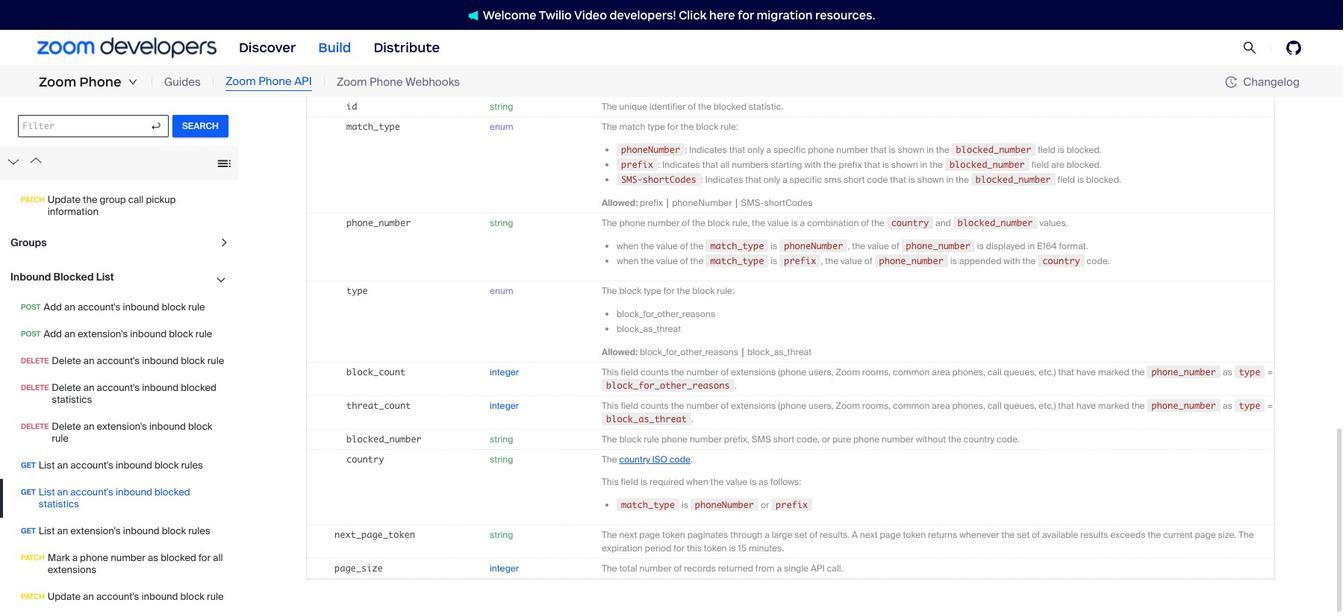 Task type: vqa. For each thing, say whether or not it's contained in the screenshot.
3rd ZOOM from left
yes



Task type: describe. For each thing, give the bounding box(es) containing it.
phone_number
[[347, 217, 411, 228]]

resources.
[[816, 8, 876, 22]]

guides link
[[164, 74, 201, 91]]

history image
[[1226, 76, 1238, 88]]

integer for block_count
[[490, 367, 519, 378]]

type
[[489, 55, 510, 67]]

string for id
[[490, 101, 513, 113]]

click
[[679, 8, 707, 22]]

field
[[310, 55, 331, 67]]

blocked_statistic
[[335, 80, 427, 92]]

here
[[710, 8, 735, 22]]

single
[[1183, 30, 1209, 42]]

github image
[[1287, 40, 1302, 55]]

enum for match_type
[[490, 121, 514, 133]]

welcome twilio video developers! click here for migration resources.
[[483, 8, 876, 22]]

string for country
[[490, 454, 513, 466]]

zoom for zoom phone
[[39, 74, 76, 90]]

integer for threat_count
[[490, 400, 519, 412]]

string for next_page_token
[[490, 529, 513, 541]]

zoom for zoom phone webhooks
[[337, 75, 367, 89]]

github image
[[1287, 40, 1302, 55]]

api
[[294, 74, 312, 89]]

single line description
[[1183, 30, 1274, 42]]

line
[[1211, 30, 1226, 42]]

enum for type
[[490, 285, 514, 297]]

zoom for zoom phone api
[[226, 74, 256, 89]]

history image
[[1226, 76, 1244, 88]]

video
[[574, 8, 607, 22]]

phone for zoom phone
[[79, 74, 122, 90]]

changelog link
[[1226, 74, 1300, 89]]

zoom phone
[[39, 74, 122, 90]]

guides
[[164, 75, 201, 89]]

down image
[[128, 78, 137, 87]]

phone for zoom phone api
[[259, 74, 292, 89]]

zoom developer logo image
[[37, 38, 217, 58]]

next_page_token
[[335, 529, 415, 541]]

- blocked_statistic
[[325, 77, 427, 92]]

zoom phone api link
[[226, 73, 312, 91]]

string for phone_number
[[490, 217, 513, 229]]

block_count
[[347, 367, 406, 378]]



Task type: locate. For each thing, give the bounding box(es) containing it.
country
[[347, 454, 384, 465]]

1 horizontal spatial zoom
[[226, 74, 256, 89]]

phone for zoom phone webhooks
[[370, 75, 403, 89]]

-
[[325, 77, 332, 92]]

1 vertical spatial integer
[[490, 400, 519, 412]]

object
[[306, 30, 342, 42]]

string
[[490, 101, 513, 113], [490, 217, 513, 229], [490, 434, 513, 446], [490, 454, 513, 466], [490, 529, 513, 541]]

5 string from the top
[[490, 529, 513, 541]]

1 integer from the top
[[490, 367, 519, 378]]

0 horizontal spatial phone
[[79, 74, 122, 90]]

1 phone from the left
[[79, 74, 122, 90]]

3 zoom from the left
[[337, 75, 367, 89]]

2 enum from the top
[[490, 285, 514, 297]]

2 vertical spatial integer
[[490, 563, 519, 575]]

3 integer from the top
[[490, 563, 519, 575]]

zoom
[[39, 74, 76, 90], [226, 74, 256, 89], [337, 75, 367, 89]]

developers!
[[610, 8, 676, 22]]

zoom phone api
[[226, 74, 312, 89]]

zoom phone webhooks
[[337, 75, 460, 89]]

2 horizontal spatial zoom
[[337, 75, 367, 89]]

string for blocked_number
[[490, 434, 513, 446]]

zoom phone webhooks link
[[337, 74, 460, 91]]

2 integer from the top
[[490, 400, 519, 412]]

changelog
[[1244, 74, 1300, 89]]

match_type
[[347, 121, 400, 132]]

description
[[1228, 30, 1274, 42]]

1 string from the top
[[490, 101, 513, 113]]

type
[[347, 285, 368, 296]]

enum
[[490, 121, 514, 133], [490, 285, 514, 297]]

0 vertical spatial enum
[[490, 121, 514, 133]]

1 enum from the top
[[490, 121, 514, 133]]

phone
[[79, 74, 122, 90], [259, 74, 292, 89], [370, 75, 403, 89]]

notification image
[[468, 10, 483, 21], [468, 10, 479, 21]]

welcome
[[483, 8, 537, 22]]

0 horizontal spatial zoom
[[39, 74, 76, 90]]

search image
[[1244, 41, 1257, 55]]

integer for page_size
[[490, 563, 519, 575]]

1 zoom from the left
[[39, 74, 76, 90]]

for
[[738, 8, 754, 22]]

integer
[[490, 367, 519, 378], [490, 400, 519, 412], [490, 563, 519, 575]]

welcome twilio video developers! click here for migration resources. link
[[453, 7, 891, 23]]

zoom inside zoom phone api link
[[226, 74, 256, 89]]

webhooks
[[406, 75, 460, 89]]

2 horizontal spatial phone
[[370, 75, 403, 89]]

4 string from the top
[[490, 454, 513, 466]]

id
[[347, 101, 357, 112]]

1 horizontal spatial phone
[[259, 74, 292, 89]]

3 string from the top
[[490, 434, 513, 446]]

zoom inside zoom phone webhooks link
[[337, 75, 367, 89]]

threat_count
[[347, 400, 411, 411]]

3 phone from the left
[[370, 75, 403, 89]]

1 vertical spatial enum
[[490, 285, 514, 297]]

twilio
[[539, 8, 572, 22]]

blocked_number
[[347, 434, 422, 445]]

page_size
[[335, 563, 383, 574]]

2 string from the top
[[490, 217, 513, 229]]

migration
[[757, 8, 813, 22]]

search image
[[1244, 41, 1257, 55]]

2 zoom from the left
[[226, 74, 256, 89]]

0 vertical spatial integer
[[490, 367, 519, 378]]

2 phone from the left
[[259, 74, 292, 89]]



